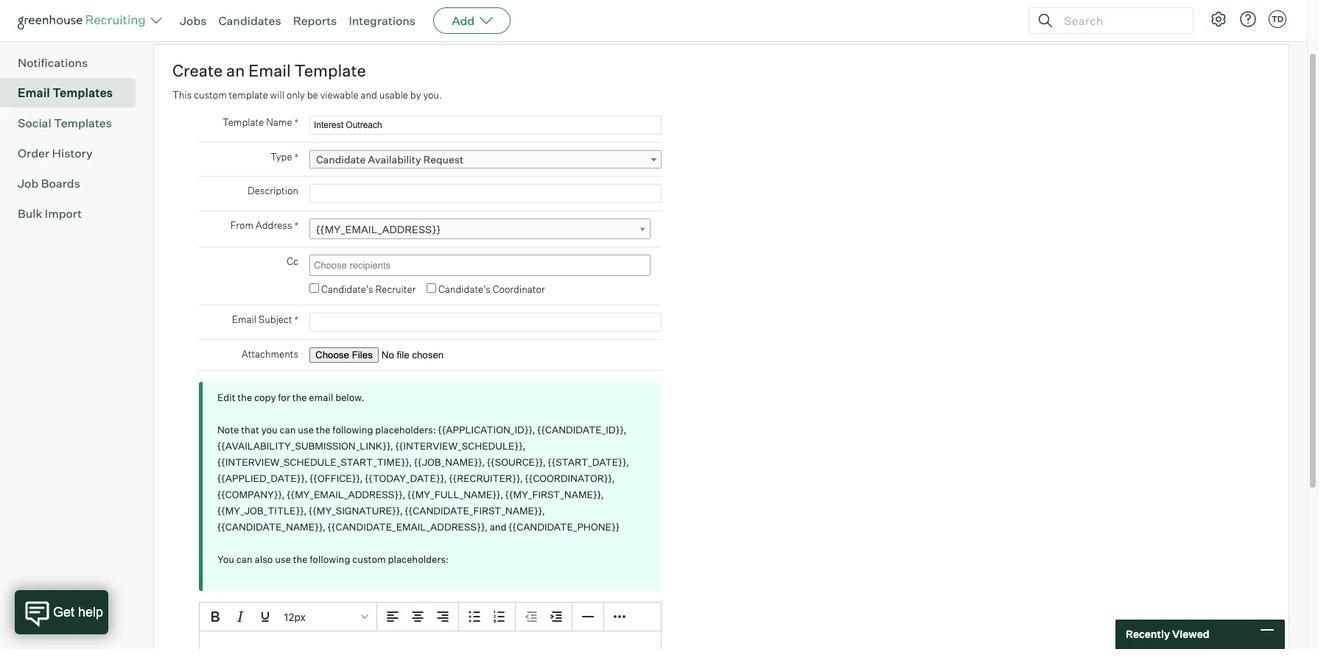 Task type: describe. For each thing, give the bounding box(es) containing it.
{{my_email_address}}
[[316, 223, 441, 236]]

you.
[[423, 89, 442, 101]]

order history
[[18, 146, 93, 161]]

greenhouse recruiting image
[[18, 12, 150, 29]]

{{today_date}},
[[365, 473, 447, 485]]

3 toolbar from the left
[[516, 603, 573, 632]]

integrations link
[[349, 13, 416, 28]]

0 horizontal spatial custom
[[194, 89, 227, 101]]

1 vertical spatial custom
[[352, 554, 386, 566]]

note
[[217, 424, 239, 436]]

be
[[307, 89, 318, 101]]

1 vertical spatial use
[[275, 554, 291, 566]]

Candidate's Coordinator checkbox
[[427, 284, 436, 293]]

0 vertical spatial email
[[248, 61, 291, 80]]

{{office}},
[[310, 473, 363, 485]]

{{interview_schedule_start_time}},
[[217, 457, 412, 468]]

boards
[[41, 176, 80, 191]]

reports link
[[293, 13, 337, 28]]

0 vertical spatial can
[[280, 424, 296, 436]]

email subject *
[[232, 314, 298, 326]]

type *
[[270, 151, 298, 164]]

that
[[241, 424, 259, 436]]

history
[[52, 146, 93, 161]]

jobs
[[180, 13, 207, 28]]

{{application_id}},
[[438, 424, 535, 436]]

add button
[[433, 7, 511, 34]]

subject
[[258, 314, 292, 325]]

social
[[18, 116, 51, 131]]

by
[[410, 89, 421, 101]]

usable
[[379, 89, 408, 101]]

from
[[230, 220, 253, 232]]

type
[[270, 151, 292, 163]]

cc
[[287, 256, 298, 268]]

name
[[266, 117, 292, 128]]

this custom template will only be viewable and usable by you.
[[172, 89, 442, 101]]

an
[[226, 61, 245, 80]]

add
[[452, 13, 475, 28]]

request
[[423, 153, 464, 166]]

below.
[[335, 392, 365, 404]]

configure image
[[1210, 10, 1228, 28]]

notifications link
[[18, 54, 130, 72]]

email for email subject *
[[232, 314, 256, 325]]

reports
[[293, 13, 337, 28]]

{{my_first_name}},
[[505, 489, 604, 501]]

coordinator
[[493, 284, 545, 296]]

also
[[255, 554, 273, 566]]

candidate
[[316, 153, 366, 166]]

recently viewed
[[1126, 629, 1210, 641]]

social templates
[[18, 116, 112, 131]]

the right edit
[[238, 392, 252, 404]]

{{source}},
[[487, 457, 546, 468]]

candidate's coordinator
[[438, 284, 545, 296]]

{{my_signature}},
[[309, 505, 403, 517]]

candidate's for candidate's recruiter
[[321, 284, 373, 296]]

{{candidate_name}},
[[217, 521, 326, 533]]

placeholders: for you can also use the following custom placeholders:
[[388, 554, 449, 566]]

{{start_date}},
[[548, 457, 629, 468]]

0 vertical spatial use
[[298, 424, 314, 436]]

job boards link
[[18, 175, 130, 192]]

you can also use the following custom placeholders:
[[217, 554, 449, 566]]

1 vertical spatial following
[[310, 554, 350, 566]]

create
[[172, 61, 223, 80]]

0 horizontal spatial can
[[236, 554, 253, 566]]

Email Subject text field
[[309, 313, 662, 332]]

candidate availability request link
[[309, 150, 662, 169]]

Candidate's Recruiter checkbox
[[309, 284, 319, 293]]

only
[[286, 89, 305, 101]]

import
[[45, 206, 82, 221]]

this
[[172, 89, 192, 101]]

the right also
[[293, 554, 308, 566]]

{{interview_schedule}},
[[395, 440, 525, 452]]

12px
[[284, 611, 306, 623]]

will
[[270, 89, 284, 101]]

jobs link
[[180, 13, 207, 28]]

availability
[[368, 153, 421, 166]]

description
[[248, 185, 298, 197]]

{{coordinator}},
[[525, 473, 615, 485]]

create an email template
[[172, 61, 366, 80]]

{{recruiter}},
[[449, 473, 523, 485]]



Task type: vqa. For each thing, say whether or not it's contained in the screenshot.
You can also use the following custom placeholders: placeholders:
yes



Task type: locate. For each thing, give the bounding box(es) containing it.
placeholders: down {{candidate_email_address}},
[[388, 554, 449, 566]]

custom down {{candidate_email_address}},
[[352, 554, 386, 566]]

the up {{availability_submission_link}}, at bottom left
[[316, 424, 331, 436]]

note that you can use the following placeholders:
[[217, 424, 438, 436]]

attachments
[[242, 348, 298, 360]]

you
[[217, 554, 234, 566]]

email
[[309, 392, 333, 404]]

email up social
[[18, 86, 50, 100]]

td
[[1272, 14, 1284, 24]]

{{job_name}},
[[414, 457, 485, 468]]

recently
[[1126, 629, 1170, 641]]

{{availability_submission_link}},
[[217, 440, 393, 452]]

recruiter
[[375, 284, 416, 296]]

bulk import
[[18, 206, 82, 221]]

following
[[333, 424, 373, 436], [310, 554, 350, 566]]

use
[[298, 424, 314, 436], [275, 554, 291, 566]]

{{candidate_first_name}},
[[405, 505, 545, 517]]

{{candidate_id}},
[[537, 424, 627, 436]]

order history link
[[18, 145, 130, 162]]

12px group
[[200, 603, 661, 632]]

td button
[[1266, 7, 1289, 31]]

* for email subject *
[[294, 314, 298, 326]]

job boards
[[18, 176, 80, 191]]

from address *
[[230, 220, 298, 232]]

1 vertical spatial templates
[[54, 116, 112, 131]]

Search text field
[[1060, 10, 1180, 31]]

0 horizontal spatial use
[[275, 554, 291, 566]]

None text field
[[310, 257, 646, 275]]

{{applied_date}},
[[217, 473, 308, 485]]

edit the copy for the email below.
[[217, 392, 365, 404]]

2 toolbar from the left
[[459, 603, 516, 632]]

0 vertical spatial template
[[294, 61, 366, 80]]

template
[[229, 89, 268, 101]]

template down template
[[223, 117, 264, 128]]

0 vertical spatial placeholders:
[[375, 424, 436, 436]]

templates down notifications 'link'
[[52, 86, 113, 100]]

candidate's right candidate's recruiter checkbox
[[321, 284, 373, 296]]

template up the viewable
[[294, 61, 366, 80]]

and left usable
[[361, 89, 377, 101]]

template inside the template name *
[[223, 117, 264, 128]]

email inside email subject *
[[232, 314, 256, 325]]

* right type
[[294, 151, 298, 164]]

the right for in the bottom left of the page
[[292, 392, 307, 404]]

0 vertical spatial templates
[[52, 86, 113, 100]]

*
[[294, 117, 298, 129], [294, 151, 298, 164], [294, 220, 298, 232], [294, 314, 298, 326]]

templates for social templates
[[54, 116, 112, 131]]

0 horizontal spatial candidate's
[[321, 284, 373, 296]]

1 toolbar from the left
[[377, 603, 459, 632]]

1 horizontal spatial candidate's
[[438, 284, 491, 296]]

{{my_email_address}},
[[287, 489, 405, 501]]

1 vertical spatial template
[[223, 117, 264, 128]]

placeholders: for note that you can use the following placeholders:
[[375, 424, 436, 436]]

* right name
[[294, 117, 298, 129]]

email templates link
[[18, 84, 130, 102]]

edit
[[217, 392, 235, 404]]

social templates link
[[18, 114, 130, 132]]

* right the address
[[294, 220, 298, 232]]

td button
[[1269, 10, 1286, 28]]

for
[[278, 392, 290, 404]]

viewed
[[1172, 629, 1210, 641]]

{{my_full_name}},
[[407, 489, 503, 501]]

0 vertical spatial custom
[[194, 89, 227, 101]]

email
[[248, 61, 291, 80], [18, 86, 50, 100], [232, 314, 256, 325]]

can right "you"
[[236, 554, 253, 566]]

{{my_email_address}} link
[[309, 219, 651, 240]]

* right subject
[[294, 314, 298, 326]]

1 horizontal spatial use
[[298, 424, 314, 436]]

{{my_job_title}},
[[217, 505, 307, 517]]

0 vertical spatial following
[[333, 424, 373, 436]]

order
[[18, 146, 49, 161]]

use right also
[[275, 554, 291, 566]]

templates for email templates
[[52, 86, 113, 100]]

candidates link
[[218, 13, 281, 28]]

and down the {{candidate_first_name}},
[[490, 521, 507, 533]]

0 vertical spatial and
[[361, 89, 377, 101]]

{{candidate_phone}}
[[509, 521, 619, 533]]

following down below.
[[333, 424, 373, 436]]

and inside {{application_id}}, {{candidate_id}}, {{availability_submission_link}}, {{interview_schedule}}, {{interview_schedule_start_time}}, {{job_name}}, {{source}}, {{start_date}}, {{applied_date}}, {{office}}, {{today_date}}, {{recruiter}}, {{coordinator}}, {{company}}, {{my_email_address}}, {{my_full_name}}, {{my_first_name}}, {{my_job_title}}, {{my_signature}}, {{candidate_first_name}}, {{candidate_name}}, {{candidate_email_address}}, and {{candidate_phone}}
[[490, 521, 507, 533]]

1 horizontal spatial can
[[280, 424, 296, 436]]

12px button
[[278, 605, 374, 630]]

use up {{availability_submission_link}}, at bottom left
[[298, 424, 314, 436]]

candidate's for candidate's coordinator
[[438, 284, 491, 296]]

placeholders:
[[375, 424, 436, 436], [388, 554, 449, 566]]

1 candidate's from the left
[[321, 284, 373, 296]]

custom down create
[[194, 89, 227, 101]]

4 * from the top
[[294, 314, 298, 326]]

1 horizontal spatial template
[[294, 61, 366, 80]]

Description text field
[[309, 184, 662, 204]]

email left subject
[[232, 314, 256, 325]]

address
[[256, 220, 292, 232]]

custom
[[194, 89, 227, 101], [352, 554, 386, 566]]

1 vertical spatial can
[[236, 554, 253, 566]]

1 vertical spatial placeholders:
[[388, 554, 449, 566]]

integrations
[[349, 13, 416, 28]]

placeholders: up {{today_date}},
[[375, 424, 436, 436]]

and
[[361, 89, 377, 101], [490, 521, 507, 533]]

* for template name *
[[294, 117, 298, 129]]

template
[[294, 61, 366, 80], [223, 117, 264, 128]]

email up will
[[248, 61, 291, 80]]

0 horizontal spatial template
[[223, 117, 264, 128]]

email for email templates
[[18, 86, 50, 100]]

{{application_id}}, {{candidate_id}}, {{availability_submission_link}}, {{interview_schedule}}, {{interview_schedule_start_time}}, {{job_name}}, {{source}}, {{start_date}}, {{applied_date}}, {{office}}, {{today_date}}, {{recruiter}}, {{coordinator}}, {{company}}, {{my_email_address}}, {{my_full_name}}, {{my_first_name}}, {{my_job_title}}, {{my_signature}}, {{candidate_first_name}}, {{candidate_name}}, {{candidate_email_address}}, and {{candidate_phone}}
[[217, 424, 629, 533]]

candidate's right candidate's coordinator option
[[438, 284, 491, 296]]

{{candidate_email_address}},
[[328, 521, 488, 533]]

can
[[280, 424, 296, 436], [236, 554, 253, 566]]

can right you
[[280, 424, 296, 436]]

1 horizontal spatial custom
[[352, 554, 386, 566]]

candidates
[[218, 13, 281, 28]]

12px toolbar
[[200, 603, 377, 632]]

notifications
[[18, 55, 88, 70]]

{{company}},
[[217, 489, 285, 501]]

email templates
[[18, 86, 113, 100]]

2 * from the top
[[294, 151, 298, 164]]

bulk import link
[[18, 205, 130, 223]]

1 * from the top
[[294, 117, 298, 129]]

candidate availability request
[[316, 153, 464, 166]]

templates up order history link
[[54, 116, 112, 131]]

2 vertical spatial email
[[232, 314, 256, 325]]

1 vertical spatial email
[[18, 86, 50, 100]]

template name *
[[223, 117, 298, 129]]

2 candidate's from the left
[[438, 284, 491, 296]]

0 horizontal spatial and
[[361, 89, 377, 101]]

job
[[18, 176, 39, 191]]

copy
[[254, 392, 276, 404]]

toolbar
[[377, 603, 459, 632], [459, 603, 516, 632], [516, 603, 573, 632]]

following down {{my_signature}},
[[310, 554, 350, 566]]

None file field
[[309, 348, 496, 363]]

3 * from the top
[[294, 220, 298, 232]]

Template Name text field
[[309, 116, 662, 135]]

1 horizontal spatial and
[[490, 521, 507, 533]]

1 vertical spatial and
[[490, 521, 507, 533]]

* for from address *
[[294, 220, 298, 232]]

candidate's recruiter
[[321, 284, 416, 296]]

templates
[[52, 86, 113, 100], [54, 116, 112, 131]]



